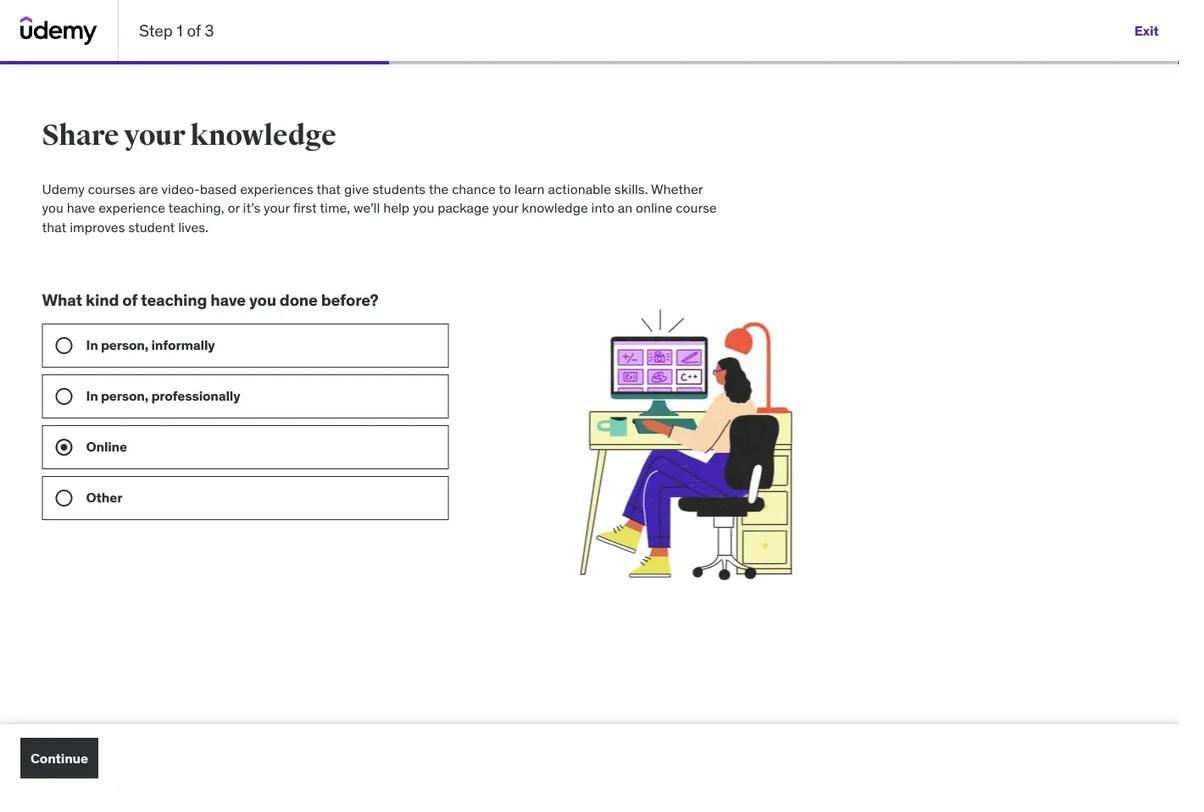 Task type: locate. For each thing, give the bounding box(es) containing it.
you
[[42, 199, 63, 216], [413, 199, 434, 216], [249, 290, 276, 310]]

1 horizontal spatial of
[[187, 20, 201, 40]]

students
[[372, 180, 426, 198]]

have right the teaching
[[210, 290, 246, 310]]

1 in from the top
[[86, 337, 98, 354]]

that up time,
[[316, 180, 341, 198]]

experience
[[99, 199, 165, 216]]

professionally
[[151, 387, 240, 405]]

1 vertical spatial in
[[86, 387, 98, 405]]

your down to at the left of the page
[[492, 199, 518, 216]]

0 vertical spatial in
[[86, 337, 98, 354]]

person,
[[101, 337, 148, 354], [101, 387, 148, 405]]

your up are on the left top
[[124, 118, 185, 153]]

skills.
[[614, 180, 648, 198]]

courses
[[88, 180, 135, 198]]

in for in person, professionally
[[86, 387, 98, 405]]

other
[[86, 489, 122, 506]]

online
[[636, 199, 673, 216]]

1 horizontal spatial knowledge
[[522, 199, 588, 216]]

lives.
[[178, 218, 208, 235]]

have inside udemy courses are video-based experiences that give students the chance to learn actionable skills. whether you have experience teaching, or it's your first time, we'll help you package your knowledge into an online course that improves student lives.
[[67, 199, 95, 216]]

1 vertical spatial of
[[122, 290, 137, 310]]

teaching
[[141, 290, 207, 310]]

0 horizontal spatial have
[[67, 199, 95, 216]]

before?
[[321, 290, 379, 310]]

you down the
[[413, 199, 434, 216]]

3
[[205, 20, 214, 40]]

in up online
[[86, 387, 98, 405]]

experiences
[[240, 180, 313, 198]]

1 vertical spatial have
[[210, 290, 246, 310]]

1 vertical spatial knowledge
[[522, 199, 588, 216]]

you down udemy
[[42, 199, 63, 216]]

person, down kind
[[101, 337, 148, 354]]

in person, professionally
[[86, 387, 240, 405]]

continue
[[31, 750, 88, 767]]

1
[[177, 20, 183, 40]]

have
[[67, 199, 95, 216], [210, 290, 246, 310]]

0 vertical spatial of
[[187, 20, 201, 40]]

video-
[[161, 180, 200, 198]]

time,
[[320, 199, 350, 216]]

1 horizontal spatial have
[[210, 290, 246, 310]]

in
[[86, 337, 98, 354], [86, 387, 98, 405]]

of
[[187, 20, 201, 40], [122, 290, 137, 310]]

learn
[[514, 180, 545, 198]]

knowledge down actionable
[[522, 199, 588, 216]]

actionable
[[548, 180, 611, 198]]

person, up online
[[101, 387, 148, 405]]

2 person, from the top
[[101, 387, 148, 405]]

knowledge up "experiences"
[[190, 118, 336, 153]]

0 vertical spatial knowledge
[[190, 118, 336, 153]]

done
[[280, 290, 318, 310]]

that
[[316, 180, 341, 198], [42, 218, 66, 235]]

0 horizontal spatial of
[[122, 290, 137, 310]]

of right the 1
[[187, 20, 201, 40]]

or
[[228, 199, 240, 216]]

1 person, from the top
[[101, 337, 148, 354]]

1 horizontal spatial that
[[316, 180, 341, 198]]

of right kind
[[122, 290, 137, 310]]

0 vertical spatial that
[[316, 180, 341, 198]]

improves
[[70, 218, 125, 235]]

your
[[124, 118, 185, 153], [264, 199, 290, 216], [492, 199, 518, 216]]

course
[[676, 199, 717, 216]]

in person, informally
[[86, 337, 215, 354]]

person, for professionally
[[101, 387, 148, 405]]

knowledge inside udemy courses are video-based experiences that give students the chance to learn actionable skills. whether you have experience teaching, or it's your first time, we'll help you package your knowledge into an online course that improves student lives.
[[522, 199, 588, 216]]

we'll
[[353, 199, 380, 216]]

knowledge
[[190, 118, 336, 153], [522, 199, 588, 216]]

share
[[42, 118, 119, 153]]

0 horizontal spatial your
[[124, 118, 185, 153]]

your down "experiences"
[[264, 199, 290, 216]]

are
[[139, 180, 158, 198]]

0 horizontal spatial that
[[42, 218, 66, 235]]

step 1 of 3
[[139, 20, 214, 40]]

whether
[[651, 180, 703, 198]]

have up "improves"
[[67, 199, 95, 216]]

0 vertical spatial person,
[[101, 337, 148, 354]]

0 vertical spatial have
[[67, 199, 95, 216]]

chance
[[452, 180, 496, 198]]

you left done
[[249, 290, 276, 310]]

that down udemy
[[42, 218, 66, 235]]

2 in from the top
[[86, 387, 98, 405]]

it's
[[243, 199, 260, 216]]

teaching,
[[168, 199, 224, 216]]

what kind of teaching have you done before?
[[42, 290, 379, 310]]

1 horizontal spatial your
[[264, 199, 290, 216]]

in down kind
[[86, 337, 98, 354]]

1 vertical spatial person,
[[101, 387, 148, 405]]



Task type: describe. For each thing, give the bounding box(es) containing it.
exit
[[1134, 22, 1159, 39]]

1 horizontal spatial you
[[249, 290, 276, 310]]

give
[[344, 180, 369, 198]]

1 vertical spatial that
[[42, 218, 66, 235]]

first
[[293, 199, 317, 216]]

continue button
[[20, 738, 98, 779]]

udemy courses are video-based experiences that give students the chance to learn actionable skills. whether you have experience teaching, or it's your first time, we'll help you package your knowledge into an online course that improves student lives.
[[42, 180, 717, 235]]

student
[[128, 218, 175, 235]]

the
[[429, 180, 449, 198]]

person, for informally
[[101, 337, 148, 354]]

package
[[438, 199, 489, 216]]

udemy
[[42, 180, 85, 198]]

based
[[200, 180, 237, 198]]

what
[[42, 290, 82, 310]]

exit button
[[1134, 10, 1159, 51]]

an
[[618, 199, 633, 216]]

of for kind
[[122, 290, 137, 310]]

informally
[[151, 337, 215, 354]]

kind
[[86, 290, 119, 310]]

udemy image
[[20, 16, 97, 45]]

2 horizontal spatial you
[[413, 199, 434, 216]]

of for 1
[[187, 20, 201, 40]]

0 horizontal spatial knowledge
[[190, 118, 336, 153]]

share your knowledge
[[42, 118, 336, 153]]

2 horizontal spatial your
[[492, 199, 518, 216]]

online
[[86, 438, 127, 456]]

step
[[139, 20, 173, 40]]

to
[[499, 180, 511, 198]]

in for in person, informally
[[86, 337, 98, 354]]

step 1 of 3 element
[[0, 61, 389, 64]]

into
[[591, 199, 614, 216]]

0 horizontal spatial you
[[42, 199, 63, 216]]

help
[[383, 199, 409, 216]]



Task type: vqa. For each thing, say whether or not it's contained in the screenshot.
share your knowledge
yes



